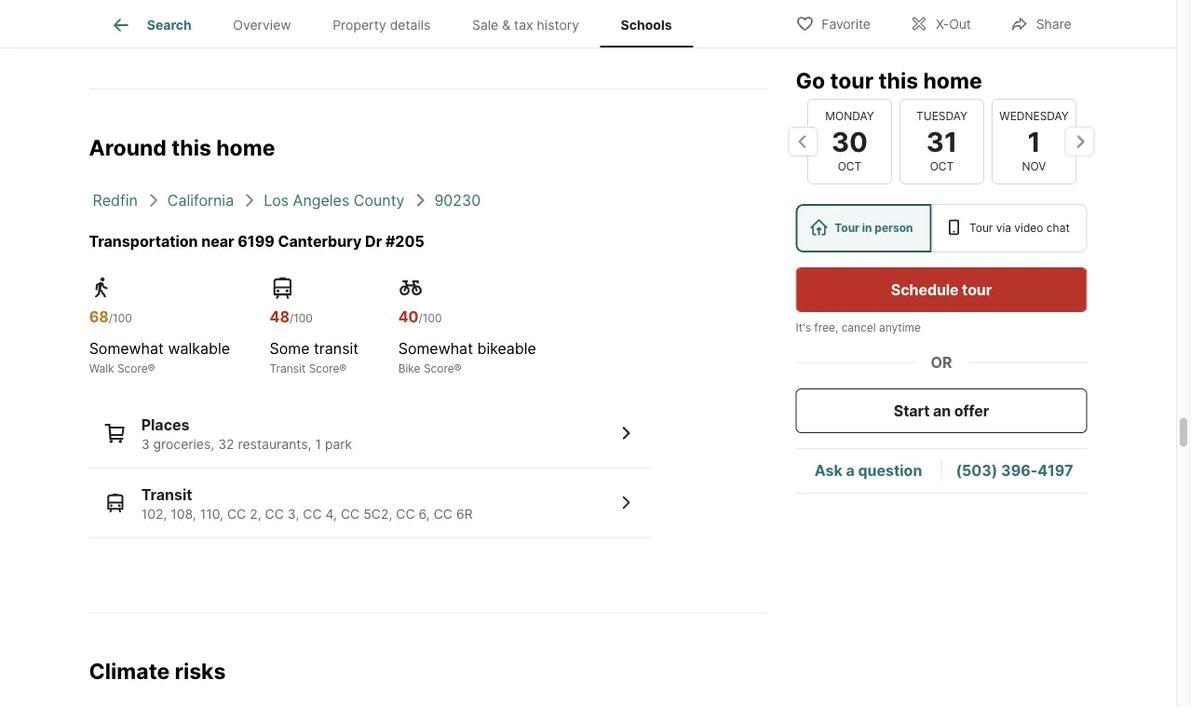 Task type: describe. For each thing, give the bounding box(es) containing it.
somewhat for 68
[[89, 340, 164, 358]]

(503)
[[956, 462, 998, 480]]

overview
[[233, 17, 291, 33]]

risks
[[175, 659, 226, 685]]

102,
[[141, 506, 167, 522]]

california link
[[168, 191, 234, 210]]

110,
[[200, 506, 224, 522]]

next image
[[1065, 127, 1095, 156]]

6,
[[419, 506, 430, 522]]

tab list containing search
[[89, 0, 708, 48]]

go
[[796, 67, 826, 93]]

(503) 396-4197
[[956, 462, 1074, 480]]

los
[[264, 191, 289, 210]]

tour for tour in person
[[835, 221, 860, 235]]

or
[[931, 353, 953, 371]]

question
[[858, 462, 923, 480]]

30
[[831, 125, 868, 158]]

video
[[1015, 221, 1044, 235]]

redfin link
[[93, 191, 138, 210]]

out
[[950, 16, 971, 32]]

1 cc from the left
[[227, 506, 246, 522]]

40 /100
[[398, 308, 442, 326]]

transit inside transit 102, 108, 110, cc 2, cc 3, cc 4, cc 5c2, cc 6, cc 6r
[[141, 486, 192, 504]]

90230
[[434, 191, 481, 210]]

ask a question
[[815, 462, 923, 480]]

county
[[354, 191, 405, 210]]

transportation
[[89, 232, 198, 250]]

anytime
[[879, 321, 921, 334]]

nov
[[1022, 160, 1046, 173]]

share button
[[995, 4, 1088, 42]]

6199
[[238, 232, 275, 250]]

some
[[270, 340, 310, 358]]

transit 102, 108, 110, cc 2, cc 3, cc 4, cc 5c2, cc 6, cc 6r
[[141, 486, 473, 522]]

schools tab
[[600, 3, 693, 48]]

los angeles county link
[[264, 191, 405, 210]]

somewhat bikeable bike score ®
[[398, 340, 537, 375]]

sale & tax history
[[472, 17, 580, 33]]

40
[[398, 308, 419, 326]]

start an offer button
[[796, 388, 1088, 433]]

#205
[[386, 232, 425, 250]]

(503) 396-4197 link
[[956, 462, 1074, 480]]

68
[[89, 308, 109, 326]]

score for walkable
[[117, 362, 148, 375]]

property
[[333, 17, 386, 33]]

1 inside wednesday 1 nov
[[1027, 125, 1041, 158]]

tour for go
[[830, 67, 874, 93]]

tour via video chat
[[970, 221, 1070, 235]]

score for bikeable
[[424, 362, 454, 375]]

tax
[[514, 17, 533, 33]]

3 cc from the left
[[303, 506, 322, 522]]

list box containing tour in person
[[796, 204, 1088, 252]]

wednesday
[[999, 109, 1069, 123]]

places
[[141, 416, 190, 434]]

restaurants,
[[238, 437, 312, 453]]

canterbury
[[278, 232, 362, 250]]

climate
[[89, 659, 170, 685]]

monday 30 oct
[[825, 109, 874, 173]]

transit inside some transit transit score ®
[[270, 362, 306, 375]]

around
[[89, 135, 167, 161]]

4 cc from the left
[[341, 506, 360, 522]]

angeles
[[293, 191, 350, 210]]

via
[[997, 221, 1012, 235]]

x-
[[936, 16, 950, 32]]

sale & tax history tab
[[452, 3, 600, 48]]

monday
[[825, 109, 874, 123]]

68 /100
[[89, 308, 132, 326]]

around this home
[[89, 135, 275, 161]]

offer
[[955, 402, 990, 420]]

favorite button
[[780, 4, 887, 42]]

a
[[846, 462, 855, 480]]

person
[[875, 221, 913, 235]]

x-out button
[[894, 4, 987, 42]]

tour in person
[[835, 221, 913, 235]]

search link
[[110, 14, 192, 36]]

transit
[[314, 340, 359, 358]]

oct for 31
[[930, 160, 954, 173]]

32
[[218, 437, 234, 453]]

oct for 30
[[838, 160, 862, 173]]

history
[[537, 17, 580, 33]]

tour in person option
[[796, 204, 932, 252]]

it's
[[796, 321, 811, 334]]

score for transit
[[309, 362, 339, 375]]

property details
[[333, 17, 431, 33]]

groceries,
[[153, 437, 214, 453]]

some transit transit score ®
[[270, 340, 359, 375]]



Task type: locate. For each thing, give the bounding box(es) containing it.
2 horizontal spatial score
[[424, 362, 454, 375]]

5c2,
[[364, 506, 393, 522]]

transit up "102,"
[[141, 486, 192, 504]]

31
[[926, 125, 957, 158]]

/100 up somewhat bikeable bike score ®
[[419, 312, 442, 325]]

/100 up walk
[[109, 312, 132, 325]]

this
[[879, 67, 919, 93], [172, 135, 211, 161]]

wednesday 1 nov
[[999, 109, 1069, 173]]

home up tuesday
[[924, 67, 983, 93]]

cc right 2,
[[265, 506, 284, 522]]

1 horizontal spatial /100
[[290, 312, 313, 325]]

0 vertical spatial home
[[924, 67, 983, 93]]

1 left park
[[315, 437, 321, 453]]

this up tuesday
[[879, 67, 919, 93]]

0 horizontal spatial ®
[[148, 362, 155, 375]]

/100 up some
[[290, 312, 313, 325]]

1 up nov
[[1027, 125, 1041, 158]]

0 horizontal spatial /100
[[109, 312, 132, 325]]

2 horizontal spatial /100
[[419, 312, 442, 325]]

los angeles county
[[264, 191, 405, 210]]

transit
[[270, 362, 306, 375], [141, 486, 192, 504]]

/100 inside 40 /100
[[419, 312, 442, 325]]

schools
[[621, 17, 672, 33]]

in
[[862, 221, 872, 235]]

tour for schedule
[[962, 280, 992, 299]]

90230 link
[[434, 191, 481, 210]]

dr
[[365, 232, 382, 250]]

1 inside places 3 groceries, 32 restaurants, 1 park
[[315, 437, 321, 453]]

ask
[[815, 462, 843, 480]]

1 vertical spatial home
[[216, 135, 275, 161]]

None button
[[807, 99, 892, 184], [899, 99, 984, 184], [992, 99, 1076, 184], [807, 99, 892, 184], [899, 99, 984, 184], [992, 99, 1076, 184]]

1 somewhat from the left
[[89, 340, 164, 358]]

0 horizontal spatial tour
[[835, 221, 860, 235]]

1 horizontal spatial tour
[[970, 221, 993, 235]]

1 tour from the left
[[835, 221, 860, 235]]

4197
[[1038, 462, 1074, 480]]

this up california 'link'
[[172, 135, 211, 161]]

2 score from the left
[[309, 362, 339, 375]]

cc right "4,"
[[341, 506, 360, 522]]

1 horizontal spatial score
[[309, 362, 339, 375]]

® for transit
[[339, 362, 347, 375]]

score inside some transit transit score ®
[[309, 362, 339, 375]]

tab list
[[89, 0, 708, 48]]

5 cc from the left
[[396, 506, 415, 522]]

® inside some transit transit score ®
[[339, 362, 347, 375]]

0 horizontal spatial this
[[172, 135, 211, 161]]

® inside somewhat bikeable bike score ®
[[454, 362, 462, 375]]

1 horizontal spatial this
[[879, 67, 919, 93]]

somewhat up walk
[[89, 340, 164, 358]]

108,
[[171, 506, 196, 522]]

1 vertical spatial 1
[[315, 437, 321, 453]]

2 /100 from the left
[[290, 312, 313, 325]]

0 horizontal spatial home
[[216, 135, 275, 161]]

0 horizontal spatial somewhat
[[89, 340, 164, 358]]

/100 for 48
[[290, 312, 313, 325]]

transit down some
[[270, 362, 306, 375]]

previous image
[[789, 127, 818, 156]]

somewhat up bike
[[398, 340, 473, 358]]

score right walk
[[117, 362, 148, 375]]

0 vertical spatial tour
[[830, 67, 874, 93]]

1 /100 from the left
[[109, 312, 132, 325]]

48
[[270, 308, 290, 326]]

score inside somewhat bikeable bike score ®
[[424, 362, 454, 375]]

somewhat inside somewhat bikeable bike score ®
[[398, 340, 473, 358]]

2 ® from the left
[[339, 362, 347, 375]]

® for walkable
[[148, 362, 155, 375]]

tour left via
[[970, 221, 993, 235]]

1 horizontal spatial somewhat
[[398, 340, 473, 358]]

climate risks
[[89, 659, 226, 685]]

park
[[325, 437, 352, 453]]

favorite
[[822, 16, 871, 32]]

tour right schedule
[[962, 280, 992, 299]]

3
[[141, 437, 150, 453]]

somewhat for 40
[[398, 340, 473, 358]]

® right bike
[[454, 362, 462, 375]]

tour inside option
[[970, 221, 993, 235]]

tour inside "option"
[[835, 221, 860, 235]]

oct down 30
[[838, 160, 862, 173]]

cc left 6,
[[396, 506, 415, 522]]

1 vertical spatial this
[[172, 135, 211, 161]]

0 vertical spatial 1
[[1027, 125, 1041, 158]]

cancel
[[842, 321, 876, 334]]

1 horizontal spatial transit
[[270, 362, 306, 375]]

score right bike
[[424, 362, 454, 375]]

california
[[168, 191, 234, 210]]

cc left "4,"
[[303, 506, 322, 522]]

0 horizontal spatial 1
[[315, 437, 321, 453]]

free,
[[815, 321, 839, 334]]

2,
[[250, 506, 261, 522]]

1 oct from the left
[[838, 160, 862, 173]]

tour via video chat option
[[932, 204, 1088, 252]]

cc right 6,
[[434, 506, 453, 522]]

property details tab
[[312, 3, 452, 48]]

tour
[[835, 221, 860, 235], [970, 221, 993, 235]]

tour for tour via video chat
[[970, 221, 993, 235]]

® right walk
[[148, 362, 155, 375]]

/100
[[109, 312, 132, 325], [290, 312, 313, 325], [419, 312, 442, 325]]

2 cc from the left
[[265, 506, 284, 522]]

score inside somewhat walkable walk score ®
[[117, 362, 148, 375]]

oct inside 'tuesday 31 oct'
[[930, 160, 954, 173]]

0 horizontal spatial oct
[[838, 160, 862, 173]]

schedule
[[891, 280, 959, 299]]

tour inside schedule tour button
[[962, 280, 992, 299]]

x-out
[[936, 16, 971, 32]]

oct inside monday 30 oct
[[838, 160, 862, 173]]

somewhat inside somewhat walkable walk score ®
[[89, 340, 164, 358]]

2 tour from the left
[[970, 221, 993, 235]]

home up los on the top of the page
[[216, 135, 275, 161]]

0 horizontal spatial score
[[117, 362, 148, 375]]

bike
[[398, 362, 421, 375]]

2 oct from the left
[[930, 160, 954, 173]]

0 vertical spatial this
[[879, 67, 919, 93]]

walkable
[[168, 340, 230, 358]]

it's free, cancel anytime
[[796, 321, 921, 334]]

tuesday 31 oct
[[916, 109, 967, 173]]

transportation near 6199 canterbury dr #205
[[89, 232, 425, 250]]

/100 inside 68 /100
[[109, 312, 132, 325]]

go tour this home
[[796, 67, 983, 93]]

1
[[1027, 125, 1041, 158], [315, 437, 321, 453]]

3 ® from the left
[[454, 362, 462, 375]]

tour left in
[[835, 221, 860, 235]]

1 horizontal spatial oct
[[930, 160, 954, 173]]

6 cc from the left
[[434, 506, 453, 522]]

6r
[[456, 506, 473, 522]]

48 /100
[[270, 308, 313, 326]]

2 horizontal spatial ®
[[454, 362, 462, 375]]

somewhat
[[89, 340, 164, 358], [398, 340, 473, 358]]

1 horizontal spatial ®
[[339, 362, 347, 375]]

places 3 groceries, 32 restaurants, 1 park
[[141, 416, 352, 453]]

1 horizontal spatial home
[[924, 67, 983, 93]]

1 vertical spatial transit
[[141, 486, 192, 504]]

3,
[[288, 506, 299, 522]]

somewhat walkable walk score ®
[[89, 340, 230, 375]]

396-
[[1002, 462, 1038, 480]]

start
[[894, 402, 930, 420]]

/100 for 40
[[419, 312, 442, 325]]

schedule tour
[[891, 280, 992, 299]]

search
[[147, 17, 192, 33]]

® for bikeable
[[454, 362, 462, 375]]

bikeable
[[477, 340, 537, 358]]

cc left 2,
[[227, 506, 246, 522]]

/100 inside 48 /100
[[290, 312, 313, 325]]

oct down 31
[[930, 160, 954, 173]]

share
[[1037, 16, 1072, 32]]

® down transit
[[339, 362, 347, 375]]

score
[[117, 362, 148, 375], [309, 362, 339, 375], [424, 362, 454, 375]]

an
[[934, 402, 951, 420]]

details
[[390, 17, 431, 33]]

overview tab
[[212, 3, 312, 48]]

tour up the monday
[[830, 67, 874, 93]]

schedule tour button
[[796, 267, 1088, 312]]

1 horizontal spatial 1
[[1027, 125, 1041, 158]]

redfin
[[93, 191, 138, 210]]

tour
[[830, 67, 874, 93], [962, 280, 992, 299]]

list box
[[796, 204, 1088, 252]]

chat
[[1047, 221, 1070, 235]]

/100 for 68
[[109, 312, 132, 325]]

1 ® from the left
[[148, 362, 155, 375]]

ask a question link
[[815, 462, 923, 480]]

1 horizontal spatial tour
[[962, 280, 992, 299]]

&
[[502, 17, 511, 33]]

0 vertical spatial transit
[[270, 362, 306, 375]]

4,
[[326, 506, 337, 522]]

® inside somewhat walkable walk score ®
[[148, 362, 155, 375]]

near
[[201, 232, 234, 250]]

1 score from the left
[[117, 362, 148, 375]]

start an offer
[[894, 402, 990, 420]]

0 horizontal spatial transit
[[141, 486, 192, 504]]

3 /100 from the left
[[419, 312, 442, 325]]

walk
[[89, 362, 114, 375]]

3 score from the left
[[424, 362, 454, 375]]

1 vertical spatial tour
[[962, 280, 992, 299]]

tuesday
[[916, 109, 967, 123]]

2 somewhat from the left
[[398, 340, 473, 358]]

0 horizontal spatial tour
[[830, 67, 874, 93]]

score down transit
[[309, 362, 339, 375]]



Task type: vqa. For each thing, say whether or not it's contained in the screenshot.


